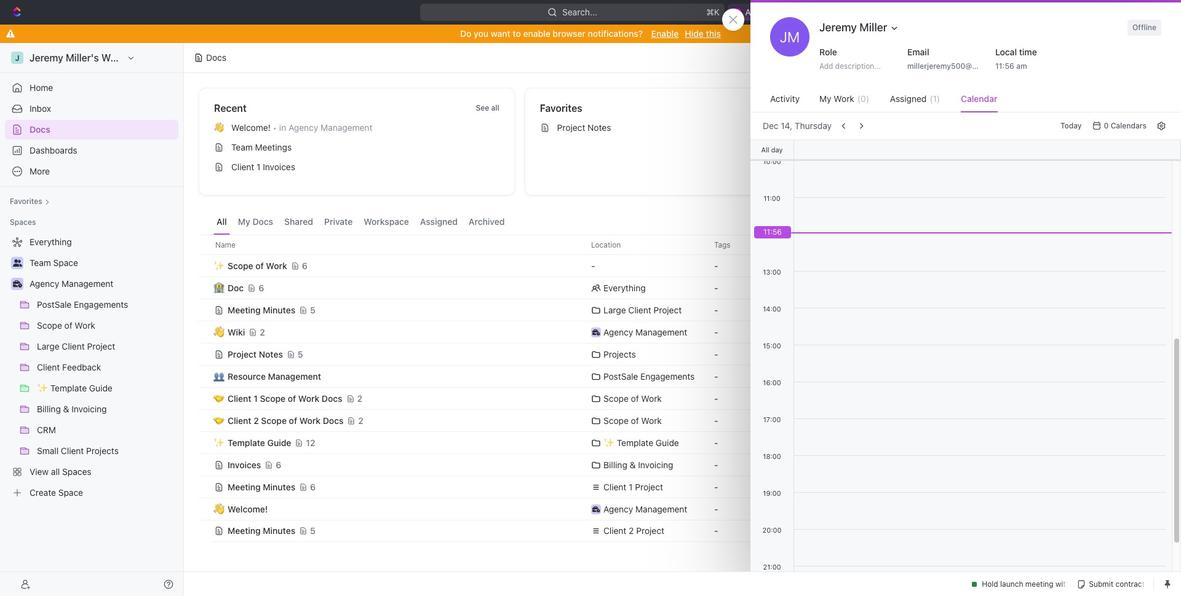 Task type: describe. For each thing, give the bounding box(es) containing it.
shared
[[284, 217, 313, 227]]

1 horizontal spatial guide
[[267, 438, 291, 448]]

minutes for client 2 project
[[263, 526, 296, 537]]

welcome! for welcome!
[[228, 504, 268, 515]]

Search by name... text field
[[971, 211, 1126, 230]]

client feedback link
[[37, 358, 176, 378]]

upgrade
[[899, 7, 934, 17]]

location
[[591, 240, 621, 250]]

& inside tree
[[63, 404, 69, 415]]

business time image for "row" containing welcome!
[[592, 507, 600, 513]]

14 row from the top
[[199, 519, 1167, 544]]

browser
[[553, 28, 586, 39]]

role add description...
[[820, 47, 881, 71]]

billing & invoicing inside tree
[[37, 404, 107, 415]]

inbox link
[[5, 99, 178, 119]]

meeting minutes for client 2 project
[[228, 526, 296, 537]]

team space
[[30, 258, 78, 268]]

see all for recent
[[476, 103, 500, 113]]

23:08:50
[[1055, 7, 1089, 17]]

tree inside the sidebar navigation
[[5, 233, 178, 503]]

6 for scope of work
[[302, 261, 308, 271]]

invoices inside "row"
[[228, 460, 261, 470]]

meeting for client 1 project
[[228, 482, 261, 493]]

management inside tree
[[62, 279, 113, 289]]

table containing scope of work
[[199, 235, 1167, 544]]

project notes link
[[535, 118, 835, 138]]

- for "row" containing resource management
[[715, 371, 718, 382]]

12
[[306, 438, 315, 448]]

docs inside "link"
[[30, 124, 50, 135]]

13:00
[[763, 268, 781, 276]]

all for all day
[[762, 146, 770, 154]]

space for team space
[[53, 258, 78, 268]]

engagements inside "row"
[[641, 371, 695, 382]]

dashboards link
[[5, 141, 178, 161]]

- for "row" containing doc
[[715, 283, 718, 293]]

postsale inside "row"
[[604, 371, 638, 382]]

- for "row" containing project notes
[[715, 349, 718, 360]]

template inside the sidebar navigation
[[50, 383, 87, 394]]

6 for meeting minutes
[[310, 482, 316, 493]]

archived
[[469, 217, 505, 227]]

postsale engagements inside the sidebar navigation
[[37, 300, 128, 310]]

create space link
[[5, 484, 176, 503]]

- for "row" containing template guide
[[715, 438, 718, 448]]

client for client 1 invoices
[[231, 162, 254, 172]]

2 horizontal spatial guide
[[656, 438, 679, 448]]

miller's
[[66, 52, 99, 63]]

team meetings link
[[209, 138, 509, 158]]

workspace button
[[361, 210, 412, 235]]

want
[[491, 28, 511, 39]]

large client project inside "row"
[[604, 305, 682, 315]]

j
[[15, 53, 19, 62]]

ago
[[988, 416, 1003, 426]]

welcome! • in agency management
[[231, 122, 373, 133]]

23:08:50 button
[[1043, 5, 1108, 20]]

agency management inside tree
[[30, 279, 113, 289]]

16:00
[[763, 379, 781, 387]]

billing inside the sidebar navigation
[[37, 404, 61, 415]]

1 for invoices
[[257, 162, 261, 172]]

offline
[[1133, 23, 1157, 32]]

search...
[[563, 7, 598, 17]]

welcome! for welcome! • in agency management
[[231, 122, 271, 133]]

user group image
[[13, 260, 22, 267]]

1 for scope
[[254, 394, 258, 404]]

12:00
[[763, 231, 781, 239]]

favorites inside button
[[10, 197, 42, 206]]

jeremy for jeremy miller's workspace
[[30, 52, 63, 63]]

small client projects link
[[37, 442, 176, 462]]

jeremy for jeremy miller
[[820, 21, 857, 34]]

today
[[1061, 121, 1082, 130]]

0 vertical spatial invoices
[[263, 162, 295, 172]]

my docs
[[238, 217, 273, 227]]

client 1 project
[[604, 482, 663, 493]]

client feedback
[[37, 362, 101, 373]]

team space link
[[30, 254, 176, 273]]

mins
[[967, 416, 986, 426]]

projects inside small client projects link
[[86, 446, 119, 457]]

small
[[37, 446, 59, 457]]

small client projects
[[37, 446, 119, 457]]

client 2 scope of work docs
[[228, 416, 344, 426]]

private button
[[321, 210, 356, 235]]

row containing client 2 scope of work docs
[[199, 409, 1167, 434]]

role
[[820, 47, 838, 57]]

see all button for created by me
[[1123, 101, 1156, 116]]

email
[[908, 47, 930, 57]]

home
[[30, 82, 53, 93]]

my docs button
[[235, 210, 276, 235]]

row containing scope of work
[[199, 254, 1167, 278]]

assigned for assigned
[[420, 217, 458, 227]]

✨ inside '✨ template guide' link
[[37, 383, 48, 394]]

feedback
[[62, 362, 101, 373]]

management inside button
[[268, 371, 321, 382]]

inbox
[[30, 103, 51, 114]]

engagements inside tree
[[74, 300, 128, 310]]

in
[[279, 122, 286, 133]]

ai button
[[728, 4, 761, 21]]

6 for doc
[[259, 283, 264, 293]]

row containing project notes
[[199, 342, 1167, 367]]

scope of work link
[[37, 316, 176, 336]]

meeting minutes for client 1 project
[[228, 482, 296, 493]]

13
[[956, 416, 965, 426]]

projects inside "row"
[[604, 349, 636, 360]]

postsale engagements link
[[37, 295, 176, 315]]

row containing client 1 scope of work docs
[[199, 387, 1167, 411]]

upgrade link
[[882, 4, 940, 21]]

assigned button
[[417, 210, 461, 235]]

jm
[[780, 28, 800, 46]]

all inside the sidebar navigation
[[51, 467, 60, 478]]

row containing name
[[199, 235, 1167, 255]]

- for "row" containing invoices
[[715, 460, 718, 470]]

add
[[820, 62, 834, 71]]

everything link
[[5, 233, 176, 252]]

15:00
[[763, 342, 781, 350]]

recent
[[214, 103, 247, 114]]

am
[[1017, 62, 1028, 71]]

docs up the client 2 scope of work docs
[[322, 394, 342, 404]]

business time image for "row" containing wiki
[[592, 330, 600, 336]]

row containing welcome!
[[199, 498, 1167, 521]]

all button
[[214, 210, 230, 235]]

doc
[[228, 283, 244, 293]]

2 for wiki
[[260, 327, 265, 338]]

enable
[[652, 28, 679, 39]]

notifications?
[[588, 28, 643, 39]]

name
[[215, 240, 236, 250]]

large inside tree
[[37, 342, 59, 352]]

docs inside button
[[253, 217, 273, 227]]

day
[[772, 146, 783, 154]]

14:00
[[763, 305, 781, 313]]

welcome! button
[[214, 499, 577, 521]]

resource management button
[[214, 366, 577, 388]]

invoicing inside "row"
[[638, 460, 674, 470]]

✨ template guide inside '✨ template guide' link
[[37, 383, 112, 394]]

project inside tree
[[87, 342, 115, 352]]

billing inside "row"
[[604, 460, 628, 470]]

all for recent
[[491, 103, 500, 113]]

client 1 scope of work docs
[[228, 394, 342, 404]]

dec 5 for dec
[[857, 305, 881, 315]]

calendar
[[961, 94, 998, 104]]

10:00
[[763, 158, 781, 166]]

sidebar navigation
[[0, 43, 186, 597]]

meetings
[[255, 142, 292, 153]]

1 vertical spatial 11:56
[[764, 228, 782, 237]]

my work (0)
[[820, 94, 870, 104]]

favorites button
[[5, 194, 55, 209]]

project notes inside "row"
[[228, 349, 283, 360]]

my for my docs
[[238, 217, 250, 227]]

meeting for large client project
[[228, 305, 261, 315]]

12 row from the top
[[199, 475, 1167, 500]]

wiki
[[228, 327, 245, 338]]

0
[[1104, 121, 1109, 130]]

view all spaces
[[30, 467, 91, 478]]

11:56 inside local time 11:56 am
[[996, 62, 1015, 71]]

private
[[324, 217, 353, 227]]

2 horizontal spatial template
[[617, 438, 654, 448]]

millerjeremy500@gmail.com
[[908, 62, 1009, 71]]



Task type: locate. For each thing, give the bounding box(es) containing it.
favorites
[[540, 103, 583, 114], [10, 197, 42, 206]]

meeting minutes for large client project
[[228, 305, 296, 315]]

workspace inside button
[[364, 217, 409, 227]]

- for "row" containing welcome!
[[715, 504, 718, 515]]

see all button for recent
[[471, 101, 504, 116]]

management
[[321, 122, 373, 133], [62, 279, 113, 289], [636, 327, 688, 338], [268, 371, 321, 382], [636, 504, 688, 515]]

0 vertical spatial large client project
[[604, 305, 682, 315]]

my up thursday
[[820, 94, 832, 104]]

docs down "inbox"
[[30, 124, 50, 135]]

all left day
[[762, 146, 770, 154]]

client
[[231, 162, 254, 172], [629, 305, 652, 315], [62, 342, 85, 352], [37, 362, 60, 373], [228, 394, 251, 404], [228, 416, 251, 426], [61, 446, 84, 457], [604, 482, 627, 493], [604, 526, 627, 537]]

billing & invoicing up client 1 project
[[604, 460, 674, 470]]

docs
[[206, 52, 226, 63], [30, 124, 50, 135], [253, 217, 273, 227], [322, 394, 342, 404], [323, 416, 344, 426]]

6 right the doc
[[259, 283, 264, 293]]

1 vertical spatial team
[[30, 258, 51, 268]]

11 row from the top
[[199, 453, 1167, 478]]

add description... button
[[815, 59, 896, 74]]

assigned
[[890, 94, 927, 104], [420, 217, 458, 227]]

1 down resource
[[254, 394, 258, 404]]

1 for project
[[629, 482, 633, 493]]

0 horizontal spatial my
[[238, 217, 250, 227]]

0 horizontal spatial large client project
[[37, 342, 115, 352]]

1 row from the top
[[199, 235, 1167, 255]]

1 vertical spatial welcome!
[[228, 504, 268, 515]]

3 meeting minutes from the top
[[228, 526, 296, 537]]

0 horizontal spatial template
[[50, 383, 87, 394]]

0 vertical spatial notes
[[588, 122, 611, 133]]

engagements
[[74, 300, 128, 310], [641, 371, 695, 382]]

0 horizontal spatial postsale
[[37, 300, 72, 310]]

1 vertical spatial postsale engagements
[[604, 371, 695, 382]]

0 horizontal spatial jeremy
[[30, 52, 63, 63]]

agency management for "row" containing welcome!
[[604, 504, 688, 515]]

2 row from the top
[[199, 254, 1167, 278]]

scope inside tree
[[37, 321, 62, 331]]

invoicing up client 1 project
[[638, 460, 674, 470]]

everything up "team space"
[[30, 237, 72, 247]]

team
[[231, 142, 253, 153], [30, 258, 51, 268]]

client for client 2 scope of work docs
[[228, 416, 251, 426]]

& down the client feedback
[[63, 404, 69, 415]]

business time image
[[13, 281, 22, 288]]

2 horizontal spatial all
[[1143, 103, 1151, 113]]

today button
[[1056, 119, 1087, 134]]

11:56 down local
[[996, 62, 1015, 71]]

meeting
[[228, 305, 261, 315], [228, 482, 261, 493], [228, 526, 261, 537]]

6 down 12
[[310, 482, 316, 493]]

1 horizontal spatial 11:56
[[996, 62, 1015, 71]]

4 row from the top
[[199, 298, 1167, 323]]

see all for created by me
[[1128, 103, 1151, 113]]

workspace right miller's
[[101, 52, 152, 63]]

template up client 1 project
[[617, 438, 654, 448]]

calendars
[[1111, 121, 1147, 130]]

0 horizontal spatial invoicing
[[72, 404, 107, 415]]

1 vertical spatial notes
[[259, 349, 283, 360]]

all inside button
[[217, 217, 227, 227]]

space down everything link
[[53, 258, 78, 268]]

3 minutes from the top
[[263, 526, 296, 537]]

docs link
[[5, 120, 178, 140]]

row containing wiki
[[199, 320, 1167, 345]]

0 vertical spatial invoicing
[[72, 404, 107, 415]]

dec 5
[[857, 305, 881, 315], [956, 305, 979, 315], [857, 416, 881, 426]]

17
[[875, 526, 884, 537]]

0 vertical spatial postsale
[[37, 300, 72, 310]]

tab list
[[214, 210, 508, 235]]

1 vertical spatial assigned
[[420, 217, 458, 227]]

0 vertical spatial postsale engagements
[[37, 300, 128, 310]]

1 horizontal spatial postsale
[[604, 371, 638, 382]]

1 see all button from the left
[[471, 101, 504, 116]]

& inside "row"
[[630, 460, 636, 470]]

2 business time image from the top
[[592, 507, 600, 513]]

1 horizontal spatial billing & invoicing
[[604, 460, 674, 470]]

my for my work (0)
[[820, 94, 832, 104]]

space down view all spaces
[[58, 488, 83, 498]]

template down the client feedback
[[50, 383, 87, 394]]

&
[[63, 404, 69, 415], [630, 460, 636, 470]]

1 vertical spatial postsale
[[604, 371, 638, 382]]

11:56
[[996, 62, 1015, 71], [764, 228, 782, 237]]

6 for invoices
[[276, 460, 281, 470]]

2 see from the left
[[1128, 103, 1141, 113]]

1 horizontal spatial billing
[[604, 460, 628, 470]]

6 down shared button
[[302, 261, 308, 271]]

8 row from the top
[[199, 387, 1167, 411]]

6
[[302, 261, 308, 271], [259, 283, 264, 293], [276, 460, 281, 470], [310, 482, 316, 493]]

work inside the sidebar navigation
[[75, 321, 95, 331]]

2 vertical spatial agency management
[[604, 504, 688, 515]]

1 up client 2 project
[[629, 482, 633, 493]]

1 vertical spatial 1
[[254, 394, 258, 404]]

assigned for assigned (1)
[[890, 94, 927, 104]]

all up name at the left top
[[217, 217, 227, 227]]

everything inside tree
[[30, 237, 72, 247]]

⌘k
[[707, 7, 720, 17]]

1 horizontal spatial template
[[228, 438, 265, 448]]

notes inside "row"
[[259, 349, 283, 360]]

guide
[[89, 383, 112, 394], [267, 438, 291, 448], [656, 438, 679, 448]]

1 meeting from the top
[[228, 305, 261, 315]]

invoicing inside tree
[[72, 404, 107, 415]]

0 horizontal spatial notes
[[259, 349, 283, 360]]

1 vertical spatial engagements
[[641, 371, 695, 382]]

1 vertical spatial business time image
[[592, 507, 600, 513]]

2 see all from the left
[[1128, 103, 1151, 113]]

local
[[996, 47, 1017, 57]]

crm link
[[37, 421, 176, 441]]

✨ inside "row"
[[604, 438, 615, 448]]

0 horizontal spatial postsale engagements
[[37, 300, 128, 310]]

workspace inside the sidebar navigation
[[101, 52, 152, 63]]

row
[[199, 235, 1167, 255], [199, 254, 1167, 278], [199, 276, 1167, 301], [199, 298, 1167, 323], [199, 320, 1167, 345], [199, 342, 1167, 367], [199, 366, 1167, 388], [199, 387, 1167, 411], [199, 409, 1167, 434], [199, 431, 1167, 456], [199, 453, 1167, 478], [199, 475, 1167, 500], [199, 498, 1167, 521], [199, 519, 1167, 544]]

meeting for client 2 project
[[228, 526, 261, 537]]

invoicing down '✨ template guide' link
[[72, 404, 107, 415]]

me
[[920, 103, 934, 114]]

tree
[[5, 233, 178, 503]]

✨ template guide up client 1 project
[[604, 438, 679, 448]]

1 horizontal spatial team
[[231, 142, 253, 153]]

invoices
[[263, 162, 295, 172], [228, 460, 261, 470]]

client for client 2 project
[[604, 526, 627, 537]]

6 row from the top
[[199, 342, 1167, 367]]

business time image
[[592, 330, 600, 336], [592, 507, 600, 513]]

0 horizontal spatial projects
[[86, 446, 119, 457]]

see for recent
[[476, 103, 489, 113]]

1 vertical spatial favorites
[[10, 197, 42, 206]]

2 vertical spatial 1
[[629, 482, 633, 493]]

this
[[706, 28, 721, 39]]

docs down client 1 scope of work docs
[[323, 416, 344, 426]]

spaces down favorites button at the top of the page
[[10, 218, 36, 227]]

column header
[[948, 235, 1047, 255]]

2 vertical spatial minutes
[[263, 526, 296, 537]]

13 row from the top
[[199, 498, 1167, 521]]

0 vertical spatial spaces
[[10, 218, 36, 227]]

0 vertical spatial welcome!
[[231, 122, 271, 133]]

billing up crm
[[37, 404, 61, 415]]

17:00
[[764, 416, 781, 424]]

- for "row" containing client 2 scope of work docs
[[715, 416, 718, 426]]

all for created by me
[[1143, 103, 1151, 113]]

meeting minutes
[[228, 305, 296, 315], [228, 482, 296, 493], [228, 526, 296, 537]]

invoices down the meetings
[[263, 162, 295, 172]]

7 row from the top
[[199, 366, 1167, 388]]

0 horizontal spatial all
[[51, 467, 60, 478]]

work
[[834, 94, 855, 104], [266, 261, 287, 271], [75, 321, 95, 331], [298, 394, 320, 404], [642, 394, 662, 404], [300, 416, 321, 426], [642, 416, 662, 426]]

- for "row" containing wiki
[[715, 327, 718, 338]]

miller
[[860, 21, 888, 34]]

0 horizontal spatial see all
[[476, 103, 500, 113]]

0 vertical spatial engagements
[[74, 300, 128, 310]]

all for all
[[217, 217, 227, 227]]

0 vertical spatial favorites
[[540, 103, 583, 114]]

scope of work inside "scope of work" link
[[37, 321, 95, 331]]

1 vertical spatial everything
[[604, 283, 646, 293]]

0 calendars
[[1104, 121, 1147, 130]]

1 horizontal spatial see all
[[1128, 103, 1151, 113]]

0 horizontal spatial all
[[217, 217, 227, 227]]

team for team space
[[30, 258, 51, 268]]

spaces down small client projects
[[62, 467, 91, 478]]

✨ template guide inside "row"
[[604, 438, 679, 448]]

2 meeting from the top
[[228, 482, 261, 493]]

0 vertical spatial billing & invoicing
[[37, 404, 107, 415]]

guide inside tree
[[89, 383, 112, 394]]

team right user group image
[[30, 258, 51, 268]]

1 horizontal spatial postsale engagements
[[604, 371, 695, 382]]

agency management for "row" containing wiki
[[604, 327, 688, 338]]

1 horizontal spatial large client project
[[604, 305, 682, 315]]

client for client 1 project
[[604, 482, 627, 493]]

created by me
[[866, 103, 934, 114]]

team meetings
[[231, 142, 292, 153]]

18:00
[[763, 453, 781, 461]]

my inside button
[[238, 217, 250, 227]]

& up client 1 project
[[630, 460, 636, 470]]

agency inside tree
[[30, 279, 59, 289]]

1 business time image from the top
[[592, 330, 600, 336]]

1 vertical spatial agency management
[[604, 327, 688, 338]]

jeremy miller's workspace, , element
[[11, 52, 23, 64]]

billing & invoicing up crm
[[37, 404, 107, 415]]

jeremy right j
[[30, 52, 63, 63]]

jeremy miller
[[820, 21, 888, 34]]

✨ up client 1 project
[[604, 438, 615, 448]]

description...
[[836, 62, 881, 71]]

project notes
[[557, 122, 611, 133], [228, 349, 283, 360]]

1 vertical spatial all
[[217, 217, 227, 227]]

you
[[474, 28, 489, 39]]

of
[[256, 261, 264, 271], [64, 321, 72, 331], [288, 394, 296, 404], [631, 394, 639, 404], [289, 416, 297, 426], [631, 416, 639, 426]]

0 horizontal spatial team
[[30, 258, 51, 268]]

large inside "row"
[[604, 305, 626, 315]]

more
[[30, 166, 50, 177]]

1
[[257, 162, 261, 172], [254, 394, 258, 404], [629, 482, 633, 493]]

2 minutes from the top
[[263, 482, 296, 493]]

0 vertical spatial projects
[[604, 349, 636, 360]]

invoicing
[[72, 404, 107, 415], [638, 460, 674, 470]]

see all button
[[471, 101, 504, 116], [1123, 101, 1156, 116]]

large client project
[[604, 305, 682, 315], [37, 342, 115, 352]]

nov 17
[[857, 526, 884, 537]]

3 row from the top
[[199, 276, 1167, 301]]

1 horizontal spatial assigned
[[890, 94, 927, 104]]

14,
[[781, 121, 793, 131]]

resource
[[228, 371, 266, 382]]

space for create space
[[58, 488, 83, 498]]

jeremy inside the sidebar navigation
[[30, 52, 63, 63]]

space
[[53, 258, 78, 268], [58, 488, 83, 498]]

0 vertical spatial workspace
[[101, 52, 152, 63]]

1 vertical spatial my
[[238, 217, 250, 227]]

0 vertical spatial all
[[762, 146, 770, 154]]

✨ down the client feedback
[[37, 383, 48, 394]]

time
[[1020, 47, 1037, 57]]

1 horizontal spatial jeremy
[[820, 21, 857, 34]]

1 vertical spatial ✨
[[604, 438, 615, 448]]

0 vertical spatial meeting minutes
[[228, 305, 296, 315]]

of inside tree
[[64, 321, 72, 331]]

- for fourth "row"
[[715, 305, 718, 315]]

guide down the client 2 scope of work docs
[[267, 438, 291, 448]]

1 vertical spatial invoicing
[[638, 460, 674, 470]]

0 horizontal spatial ✨ template guide
[[37, 383, 112, 394]]

dec 5 for 13
[[857, 416, 881, 426]]

created
[[866, 103, 903, 114]]

client for client 1 scope of work docs
[[228, 394, 251, 404]]

welcome! inside button
[[228, 504, 268, 515]]

jeremy miller's workspace
[[30, 52, 152, 63]]

more button
[[5, 162, 178, 182]]

0 vertical spatial minutes
[[263, 305, 296, 315]]

0 horizontal spatial favorites
[[10, 197, 42, 206]]

new button
[[945, 2, 988, 22]]

hide
[[685, 28, 704, 39]]

0 horizontal spatial spaces
[[10, 218, 36, 227]]

row containing invoices
[[199, 453, 1167, 478]]

✨ template guide down the client feedback
[[37, 383, 112, 394]]

1 see from the left
[[476, 103, 489, 113]]

20:00
[[763, 527, 782, 535]]

0 vertical spatial ✨ template guide
[[37, 383, 112, 394]]

minutes for large client project
[[263, 305, 296, 315]]

1 horizontal spatial notes
[[588, 122, 611, 133]]

client 1 invoices link
[[209, 158, 509, 177]]

1 down team meetings
[[257, 162, 261, 172]]

6 down template guide
[[276, 460, 281, 470]]

team inside tree
[[30, 258, 51, 268]]

•
[[273, 123, 277, 133]]

new
[[962, 7, 980, 17]]

10 row from the top
[[199, 431, 1167, 456]]

thursday
[[795, 121, 832, 131]]

resource management
[[228, 371, 321, 382]]

✨ template guide link
[[37, 379, 176, 399]]

guide down "client feedback" link at the bottom left of page
[[89, 383, 112, 394]]

0 horizontal spatial billing & invoicing
[[37, 404, 107, 415]]

tree containing everything
[[5, 233, 178, 503]]

minutes for client 1 project
[[263, 482, 296, 493]]

- for "row" containing scope of work
[[715, 261, 718, 271]]

client 1 invoices
[[231, 162, 295, 172]]

billing up client 1 project
[[604, 460, 628, 470]]

1 horizontal spatial spaces
[[62, 467, 91, 478]]

invoices down template guide
[[228, 460, 261, 470]]

dec 14, thursday button
[[763, 121, 832, 131]]

1 horizontal spatial see all button
[[1123, 101, 1156, 116]]

table
[[199, 235, 1167, 544]]

0 horizontal spatial guide
[[89, 383, 112, 394]]

0 vertical spatial 11:56
[[996, 62, 1015, 71]]

my right all button
[[238, 217, 250, 227]]

(1)
[[930, 94, 940, 104]]

-
[[591, 261, 595, 271], [715, 261, 718, 271], [715, 283, 718, 293], [715, 305, 718, 315], [715, 327, 718, 338], [715, 349, 718, 360], [715, 371, 718, 382], [715, 394, 718, 404], [715, 416, 718, 426], [715, 438, 718, 448], [715, 460, 718, 470], [715, 482, 718, 493], [715, 504, 718, 515], [715, 526, 718, 537], [956, 526, 960, 537]]

archived button
[[466, 210, 508, 235]]

ai
[[745, 7, 754, 17]]

1 vertical spatial projects
[[86, 446, 119, 457]]

workspace right private
[[364, 217, 409, 227]]

2 for client 1 scope of work docs
[[357, 394, 363, 404]]

cell
[[850, 255, 948, 277], [948, 255, 1047, 277], [850, 277, 948, 299], [948, 277, 1047, 299], [1047, 277, 1145, 299], [1145, 277, 1167, 299], [850, 321, 948, 343], [948, 321, 1047, 343], [1047, 321, 1145, 343], [1145, 321, 1167, 343], [850, 343, 948, 366], [948, 343, 1047, 366], [850, 366, 948, 388], [948, 366, 1047, 388], [850, 388, 948, 410], [948, 388, 1047, 410], [1047, 388, 1145, 410], [1145, 388, 1167, 410], [850, 432, 948, 454], [948, 432, 1047, 454], [1047, 432, 1145, 454], [1145, 432, 1167, 454], [850, 454, 948, 476], [948, 454, 1047, 476], [1047, 454, 1145, 476], [1145, 454, 1167, 476], [850, 476, 948, 498], [948, 476, 1047, 498], [850, 498, 948, 521], [948, 498, 1047, 521], [1047, 498, 1145, 521], [1145, 498, 1167, 521]]

- for 12th "row" from the top of the page
[[715, 482, 718, 493]]

1 see all from the left
[[476, 103, 500, 113]]

tab list containing all
[[214, 210, 508, 235]]

11:56 down 11:00
[[764, 228, 782, 237]]

1 vertical spatial ✨ template guide
[[604, 438, 679, 448]]

0 vertical spatial large
[[604, 305, 626, 315]]

projects
[[604, 349, 636, 360], [86, 446, 119, 457]]

do
[[460, 28, 472, 39]]

1 meeting minutes from the top
[[228, 305, 296, 315]]

- for "row" containing client 1 scope of work docs
[[715, 394, 718, 404]]

- for 14th "row" from the top of the page
[[715, 526, 718, 537]]

assigned inside button
[[420, 217, 458, 227]]

1 horizontal spatial &
[[630, 460, 636, 470]]

1 vertical spatial jeremy
[[30, 52, 63, 63]]

see for created by me
[[1128, 103, 1141, 113]]

activity
[[771, 94, 800, 104]]

1 vertical spatial project notes
[[228, 349, 283, 360]]

0 vertical spatial project notes
[[557, 122, 611, 133]]

minutes
[[263, 305, 296, 315], [263, 482, 296, 493], [263, 526, 296, 537]]

postsale inside postsale engagements link
[[37, 300, 72, 310]]

template down the client 2 scope of work docs
[[228, 438, 265, 448]]

19:00
[[763, 490, 781, 498]]

1 horizontal spatial project notes
[[557, 122, 611, 133]]

1 vertical spatial large
[[37, 342, 59, 352]]

9 row from the top
[[199, 409, 1167, 434]]

everything inside "row"
[[604, 283, 646, 293]]

0 horizontal spatial ✨
[[37, 383, 48, 394]]

0 vertical spatial jeremy
[[820, 21, 857, 34]]

my
[[820, 94, 832, 104], [238, 217, 250, 227]]

0 horizontal spatial 11:56
[[764, 228, 782, 237]]

3 meeting from the top
[[228, 526, 261, 537]]

jeremy up role
[[820, 21, 857, 34]]

team up client 1 invoices
[[231, 142, 253, 153]]

docs up the recent
[[206, 52, 226, 63]]

postsale engagements inside "row"
[[604, 371, 695, 382]]

11:00
[[764, 194, 781, 202]]

1 horizontal spatial large
[[604, 305, 626, 315]]

template guide
[[228, 438, 291, 448]]

2 vertical spatial meeting
[[228, 526, 261, 537]]

1 horizontal spatial ✨ template guide
[[604, 438, 679, 448]]

1 horizontal spatial see
[[1128, 103, 1141, 113]]

large client project inside the sidebar navigation
[[37, 342, 115, 352]]

1 horizontal spatial favorites
[[540, 103, 583, 114]]

0 horizontal spatial assigned
[[420, 217, 458, 227]]

team for team meetings
[[231, 142, 253, 153]]

assigned (1)
[[890, 94, 940, 104]]

row containing resource management
[[199, 366, 1167, 388]]

0 horizontal spatial engagements
[[74, 300, 128, 310]]

postsale
[[37, 300, 72, 310], [604, 371, 638, 382]]

row containing template guide
[[199, 431, 1167, 456]]

billing & invoicing inside "row"
[[604, 460, 674, 470]]

0 horizontal spatial project notes
[[228, 349, 283, 360]]

0 vertical spatial agency management
[[30, 279, 113, 289]]

13 mins ago
[[956, 416, 1003, 426]]

template
[[50, 383, 87, 394], [228, 438, 265, 448], [617, 438, 654, 448]]

5 row from the top
[[199, 320, 1167, 345]]

1 vertical spatial spaces
[[62, 467, 91, 478]]

nov
[[857, 526, 873, 537]]

docs left shared
[[253, 217, 273, 227]]

2 see all button from the left
[[1123, 101, 1156, 116]]

create space
[[30, 488, 83, 498]]

to
[[513, 28, 521, 39]]

1 minutes from the top
[[263, 305, 296, 315]]

0 vertical spatial team
[[231, 142, 253, 153]]

2 for client 2 scope of work docs
[[358, 416, 364, 426]]

row containing doc
[[199, 276, 1167, 301]]

guide up client 1 project
[[656, 438, 679, 448]]

everything down location
[[604, 283, 646, 293]]

1 vertical spatial meeting
[[228, 482, 261, 493]]

0 horizontal spatial invoices
[[228, 460, 261, 470]]

client for client feedback
[[37, 362, 60, 373]]

0 vertical spatial everything
[[30, 237, 72, 247]]

2 meeting minutes from the top
[[228, 482, 296, 493]]

0 vertical spatial billing
[[37, 404, 61, 415]]



Task type: vqa. For each thing, say whether or not it's contained in the screenshot.
the Goals
no



